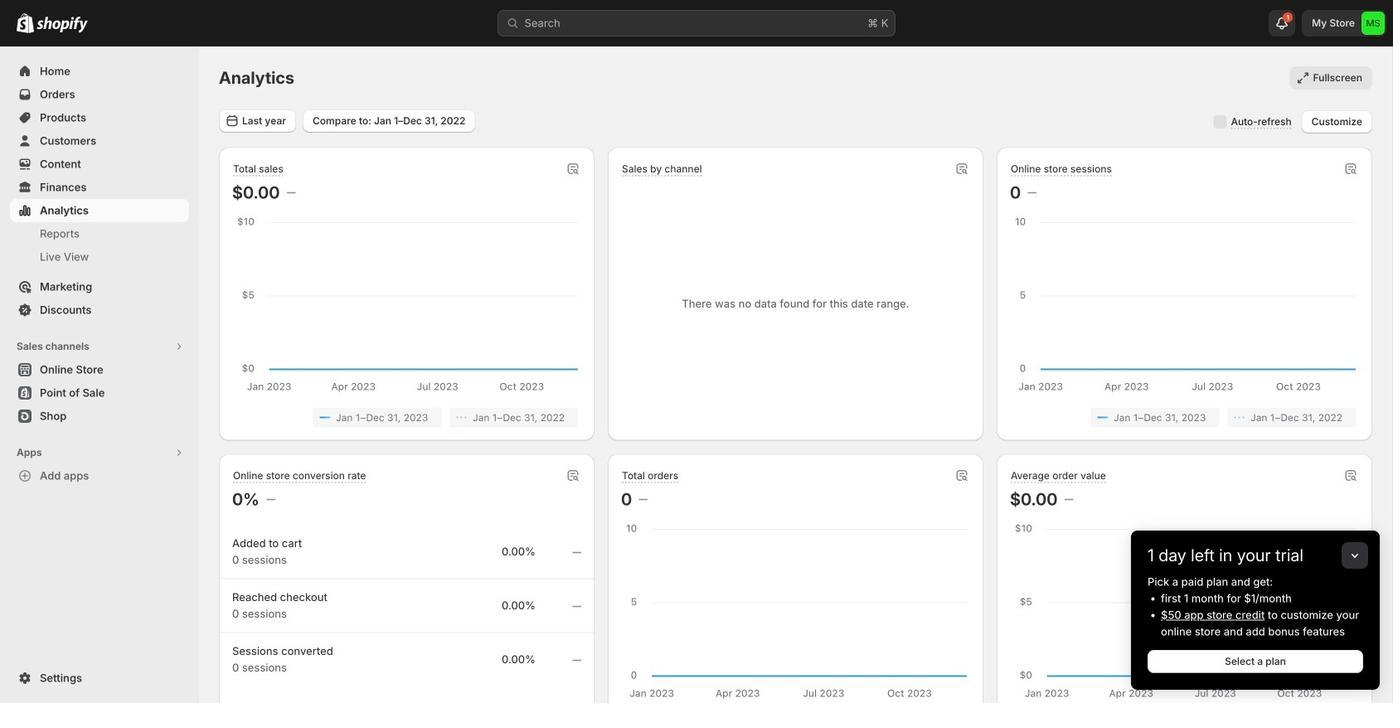 Task type: vqa. For each thing, say whether or not it's contained in the screenshot.
second list
yes



Task type: locate. For each thing, give the bounding box(es) containing it.
my store image
[[1362, 12, 1385, 35]]

1 horizontal spatial list
[[1013, 408, 1356, 427]]

shopify image
[[17, 13, 34, 33], [36, 16, 88, 33]]

1 horizontal spatial shopify image
[[36, 16, 88, 33]]

list
[[235, 408, 578, 427], [1013, 408, 1356, 427]]

0 horizontal spatial list
[[235, 408, 578, 427]]



Task type: describe. For each thing, give the bounding box(es) containing it.
1 list from the left
[[235, 408, 578, 427]]

0 horizontal spatial shopify image
[[17, 13, 34, 33]]

2 list from the left
[[1013, 408, 1356, 427]]



